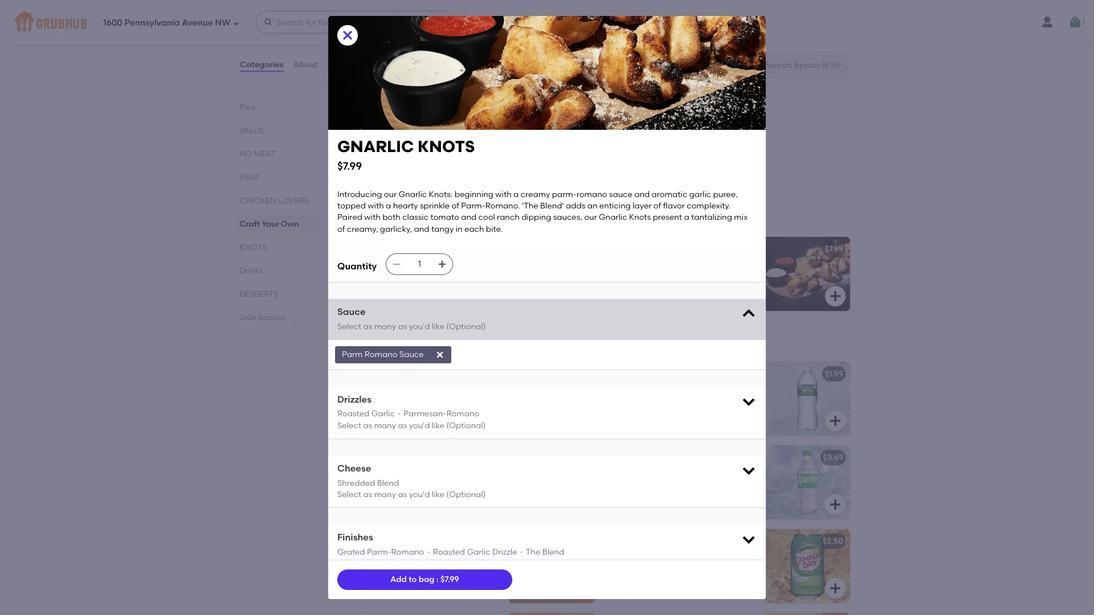 Task type: describe. For each thing, give the bounding box(es) containing it.
1 horizontal spatial our
[[585, 213, 597, 223]]

search icon image
[[747, 58, 761, 72]]

craft your own inside 'craft your own' tab
[[239, 220, 299, 229]]

parm- inside introducing our gnarlic knots: beginning with a creamy parm-romano sauce and aromatic garlic puree, topped with a hearty sprinkle of parm-romano. 'the blend' adds an enticing layer of flavor complexity. paired with both classic tomato and cool ranch dipping sauces, our gnarlic knots present a tantalizing mix of creamy, garlicky, and tangy in each bite.
[[461, 201, 486, 211]]

1600 pennsylvania avenue nw
[[103, 17, 231, 28]]

craft for craft your own by clicking below to add or remove toppings
[[356, 136, 382, 146]]

1
[[1083, 17, 1086, 27]]

paired
[[338, 213, 363, 223]]

bottled sprite
[[611, 453, 677, 463]]

0 vertical spatial craft your own
[[347, 86, 438, 100]]

quantity
[[338, 261, 377, 272]]

many inside sauce select as many as you'd like (optional)
[[374, 322, 396, 332]]

1 vertical spatial a
[[386, 201, 391, 211]]

both
[[383, 213, 401, 223]]

$3.69 for bottled sprite
[[823, 453, 844, 463]]

bottled spring water image
[[765, 362, 851, 436]]

no meat tab
[[239, 148, 319, 160]]

vegan knots
[[356, 245, 414, 254]]

knots for gnarlic knots
[[651, 245, 679, 254]]

own inside tab
[[281, 220, 299, 229]]

fanta
[[394, 537, 421, 547]]

bite.
[[486, 225, 503, 234]]

knots:
[[429, 190, 453, 199]]

0 vertical spatial romano
[[365, 350, 398, 360]]

about
[[293, 60, 318, 69]]

mango passion fruit image
[[510, 614, 595, 616]]

0 vertical spatial own
[[411, 86, 438, 100]]

bottled sprite image
[[765, 446, 851, 520]]

drizzles
[[338, 394, 372, 405]]

pizza
[[433, 120, 456, 130]]

the
[[526, 548, 541, 557]]

garlic inside finishes grated parm-romano ∙ roasted garlic drizzle ∙ the blend select as many as you'd like (optional)
[[467, 548, 491, 557]]

sprite
[[650, 453, 677, 463]]

topped
[[338, 201, 366, 211]]

$2.50
[[823, 537, 844, 547]]

no
[[239, 149, 252, 159]]

chicken lovers tab
[[239, 195, 319, 207]]

pennsylvania
[[124, 17, 180, 28]]

hearty
[[393, 201, 418, 211]]

pies tab
[[239, 101, 319, 113]]

(optional) inside finishes grated parm-romano ∙ roasted garlic drizzle ∙ the blend select as many as you'd like (optional)
[[447, 559, 486, 569]]

knots down the introducing
[[347, 210, 390, 225]]

an
[[588, 201, 598, 211]]

present
[[653, 213, 683, 223]]

you'd inside sauce select as many as you'd like (optional)
[[409, 322, 430, 332]]

heat
[[239, 173, 260, 182]]

bottled spring water
[[611, 369, 711, 379]]

2 horizontal spatial ∙
[[519, 548, 524, 557]]

parmesan-
[[404, 410, 447, 419]]

blend inside finishes grated parm-romano ∙ roasted garlic drizzle ∙ the blend select as many as you'd like (optional)
[[543, 548, 565, 557]]

clicking
[[443, 136, 483, 146]]

0 vertical spatial gnarlic
[[399, 190, 427, 199]]

chicken
[[239, 196, 276, 206]]

$13.99 +
[[562, 120, 590, 130]]

dirty bird image
[[510, 0, 595, 62]]

knots tab
[[239, 242, 319, 254]]

smartwater
[[356, 369, 412, 379]]

own for pizza
[[410, 120, 431, 130]]

avenue
[[182, 17, 213, 28]]

bottled fanta orange
[[356, 537, 459, 547]]

vegan
[[356, 245, 385, 254]]

flavor
[[663, 201, 685, 211]]

craft inside tab
[[239, 220, 260, 229]]

reviews
[[327, 60, 359, 69]]

drinks tab
[[239, 265, 319, 277]]

select inside cheese shredded blend select as many as you'd like (optional)
[[338, 490, 362, 500]]

pies
[[239, 103, 255, 112]]

bottled coke image
[[510, 446, 595, 520]]

categories button
[[239, 44, 284, 86]]

you'd inside cheese shredded blend select as many as you'd like (optional)
[[409, 490, 430, 500]]

bottled for bottled fanta orange
[[356, 537, 393, 547]]

bottled fanta orange image
[[510, 530, 595, 604]]

(optional) inside cheese shredded blend select as many as you'd like (optional)
[[447, 490, 486, 500]]

cool
[[479, 213, 495, 223]]

knots for vegan knots
[[386, 245, 414, 254]]

tangy
[[432, 225, 454, 234]]

1 vertical spatial gnarlic
[[599, 213, 628, 223]]

bag
[[419, 575, 435, 585]]

to
[[409, 575, 417, 585]]

(optional) inside sauce select as many as you'd like (optional)
[[447, 322, 486, 332]]

1 horizontal spatial your
[[381, 86, 408, 100]]

categories
[[240, 60, 284, 69]]

romano.
[[486, 201, 520, 211]]

sprinkle
[[420, 201, 450, 211]]

finishes
[[338, 533, 373, 543]]

sauce
[[609, 190, 633, 199]]

like inside drizzles roasted garlic ∙ parmesan-romano select as many as you'd like (optional)
[[432, 421, 445, 431]]

craft your own pizza image
[[510, 113, 595, 187]]

$1.99
[[825, 369, 844, 379]]

orange
[[423, 537, 459, 547]]

complexity.
[[687, 201, 731, 211]]

1l
[[414, 369, 421, 379]]

puree,
[[714, 190, 738, 199]]

parm- inside finishes grated parm-romano ∙ roasted garlic drizzle ∙ the blend select as many as you'd like (optional)
[[367, 548, 391, 557]]

sauces
[[258, 313, 286, 323]]

1 horizontal spatial a
[[514, 190, 519, 199]]

toppings
[[356, 160, 397, 169]]

cheese
[[338, 464, 371, 474]]

you'd inside drizzles roasted garlic ∙ parmesan-romano select as many as you'd like (optional)
[[409, 421, 430, 431]]

parm
[[342, 350, 363, 360]]

grated
[[338, 548, 365, 557]]

1600
[[103, 17, 122, 28]]

knots
[[629, 213, 651, 223]]

sauces,
[[553, 213, 583, 223]]

dipping
[[522, 213, 552, 223]]

water
[[683, 369, 711, 379]]

1 horizontal spatial craft
[[347, 86, 378, 100]]

Input item quantity number field
[[407, 254, 432, 275]]

∙ inside drizzles roasted garlic ∙ parmesan-romano select as many as you'd like (optional)
[[397, 410, 402, 419]]

no meat
[[239, 149, 276, 159]]

bottled fanta orange button
[[349, 530, 595, 604]]

add
[[391, 575, 407, 585]]

2 horizontal spatial a
[[684, 213, 690, 223]]

heat tab
[[239, 172, 319, 184]]

0 vertical spatial and
[[635, 190, 650, 199]]

svg image inside "main navigation" "navigation"
[[233, 20, 240, 27]]

main navigation navigation
[[0, 0, 1095, 44]]

side sauces tab
[[239, 312, 319, 324]]

1 vertical spatial drinks
[[347, 335, 385, 350]]

beginning
[[455, 190, 494, 199]]

garlic
[[690, 190, 712, 199]]

nw
[[215, 17, 231, 28]]

own for by
[[409, 136, 430, 146]]

to
[[386, 148, 398, 158]]

tantalizing
[[692, 213, 733, 223]]

value tab
[[239, 125, 319, 137]]

desserts tab
[[239, 289, 319, 300]]

blend inside cheese shredded blend select as many as you'd like (optional)
[[377, 479, 399, 488]]

shredded
[[338, 479, 375, 488]]

$7.99 inside gnarlic knots $7.99
[[338, 159, 362, 173]]

romano inside finishes grated parm-romano ∙ roasted garlic drizzle ∙ the blend select as many as you'd like (optional)
[[391, 548, 424, 557]]

add
[[399, 148, 417, 158]]

Search &pizza (E Street) search field
[[764, 60, 851, 71]]

garlicky,
[[380, 225, 412, 234]]

you'd inside finishes grated parm-romano ∙ roasted garlic drizzle ∙ the blend select as many as you'd like (optional)
[[409, 559, 430, 569]]



Task type: locate. For each thing, give the bounding box(es) containing it.
svg image
[[233, 20, 240, 27], [574, 41, 587, 54], [829, 41, 843, 54], [392, 260, 402, 269], [574, 290, 587, 303], [741, 306, 757, 322], [435, 351, 445, 360], [829, 415, 843, 428], [574, 498, 587, 512], [829, 498, 843, 512], [741, 532, 757, 548], [829, 582, 843, 596]]

1 horizontal spatial own
[[411, 86, 438, 100]]

craft
[[347, 86, 378, 100], [239, 220, 260, 229]]

1 horizontal spatial and
[[461, 213, 477, 223]]

gnarlic knots image
[[765, 237, 851, 311]]

∙ left parmesan-
[[397, 410, 402, 419]]

0 vertical spatial gnarlic
[[338, 137, 414, 156]]

drinks inside tab
[[239, 266, 263, 276]]

0 vertical spatial sauce
[[338, 307, 366, 318]]

select inside sauce select as many as you'd like (optional)
[[338, 322, 362, 332]]

2 vertical spatial with
[[365, 213, 381, 223]]

your for pizza
[[385, 120, 408, 130]]

own down lovers
[[281, 220, 299, 229]]

1 horizontal spatial garlic
[[467, 548, 491, 557]]

1 $3.69 from the left
[[568, 453, 588, 463]]

svg image
[[1069, 15, 1083, 29], [264, 18, 273, 27], [341, 29, 355, 42], [438, 260, 447, 269], [829, 290, 843, 303], [741, 394, 757, 410], [741, 463, 757, 479], [574, 582, 587, 596]]

roasted inside finishes grated parm-romano ∙ roasted garlic drizzle ∙ the blend select as many as you'd like (optional)
[[433, 548, 465, 557]]

drinks
[[239, 266, 263, 276], [347, 335, 385, 350]]

craft down chicken
[[239, 220, 260, 229]]

roasted
[[338, 410, 370, 419], [433, 548, 465, 557]]

0 horizontal spatial blend
[[377, 479, 399, 488]]

∙
[[397, 410, 402, 419], [426, 548, 431, 557], [519, 548, 524, 557]]

our up hearty
[[384, 190, 397, 199]]

3 (optional) from the top
[[447, 490, 486, 500]]

1 like from the top
[[432, 322, 445, 332]]

below
[[356, 148, 384, 158]]

2 horizontal spatial of
[[654, 201, 662, 211]]

bottled up grated
[[356, 537, 393, 547]]

of
[[452, 201, 459, 211], [654, 201, 662, 211], [338, 225, 345, 234]]

1 button
[[1069, 12, 1086, 32]]

your inside tab
[[262, 220, 279, 229]]

0 vertical spatial blend
[[377, 479, 399, 488]]

craft your own up craft your own pizza
[[347, 86, 438, 100]]

2 $3.69 from the left
[[823, 453, 844, 463]]

0 vertical spatial roasted
[[338, 410, 370, 419]]

2 many from the top
[[374, 421, 396, 431]]

0 horizontal spatial roasted
[[338, 410, 370, 419]]

2 you'd from the top
[[409, 421, 430, 431]]

0 horizontal spatial gnarlic
[[338, 137, 414, 156]]

romano
[[577, 190, 607, 199]]

1 vertical spatial own
[[409, 136, 430, 146]]

craft your own down chicken lovers
[[239, 220, 299, 229]]

you'd
[[409, 322, 430, 332], [409, 421, 430, 431], [409, 490, 430, 500], [409, 559, 430, 569]]

garlic left drizzle
[[467, 548, 491, 557]]

with up creamy,
[[365, 213, 381, 223]]

gnarlic for gnarlic knots $7.99
[[338, 137, 414, 156]]

4 you'd from the top
[[409, 559, 430, 569]]

adds
[[566, 201, 586, 211]]

$13.99
[[562, 120, 586, 130]]

1 vertical spatial romano
[[447, 410, 480, 419]]

0 horizontal spatial drinks
[[239, 266, 263, 276]]

0 vertical spatial your
[[385, 120, 408, 130]]

1 horizontal spatial ∙
[[426, 548, 431, 557]]

many up add
[[374, 559, 396, 569]]

1 vertical spatial gnarlic
[[611, 245, 649, 254]]

knots inside tab
[[239, 243, 267, 253]]

4 (optional) from the top
[[447, 559, 486, 569]]

1 horizontal spatial sauce
[[400, 350, 424, 360]]

3 select from the top
[[338, 490, 362, 500]]

0 horizontal spatial craft
[[239, 220, 260, 229]]

parm-
[[552, 190, 577, 199]]

gnarlic up toppings
[[338, 137, 414, 156]]

0 vertical spatial a
[[514, 190, 519, 199]]

gnarlic
[[338, 137, 414, 156], [611, 245, 649, 254]]

and up each
[[461, 213, 477, 223]]

value
[[239, 126, 265, 136]]

1 horizontal spatial gnarlic
[[611, 245, 649, 254]]

of down paired
[[338, 225, 345, 234]]

1 horizontal spatial craft your own
[[347, 86, 438, 100]]

parm romano sauce
[[342, 350, 424, 360]]

2 like from the top
[[432, 421, 445, 431]]

0 horizontal spatial $3.69
[[568, 453, 588, 463]]

craft your own tab
[[239, 218, 319, 230]]

1 vertical spatial with
[[368, 201, 384, 211]]

sauce inside sauce select as many as you'd like (optional)
[[338, 307, 366, 318]]

bottled for bottled coke
[[356, 453, 393, 463]]

like inside finishes grated parm-romano ∙ roasted garlic drizzle ∙ the blend select as many as you'd like (optional)
[[432, 559, 445, 569]]

1 vertical spatial roasted
[[433, 548, 465, 557]]

knots down the "pizza" on the top of page
[[418, 137, 475, 156]]

sauce select as many as you'd like (optional)
[[338, 307, 486, 332]]

knots for gnarlic knots $7.99
[[418, 137, 475, 156]]

aromatic
[[652, 190, 688, 199]]

with up 'romano.'
[[496, 190, 512, 199]]

many inside drizzles roasted garlic ∙ parmesan-romano select as many as you'd like (optional)
[[374, 421, 396, 431]]

drizzles roasted garlic ∙ parmesan-romano select as many as you'd like (optional)
[[338, 394, 486, 431]]

2 craft from the top
[[356, 136, 382, 146]]

smartwater 1l image
[[510, 362, 595, 436]]

0 horizontal spatial of
[[338, 225, 345, 234]]

enticing
[[600, 201, 631, 211]]

1 vertical spatial craft
[[356, 136, 382, 146]]

2 select from the top
[[338, 421, 362, 431]]

0 horizontal spatial sauce
[[338, 307, 366, 318]]

select down grated
[[338, 559, 362, 569]]

1 vertical spatial and
[[461, 213, 477, 223]]

romano
[[365, 350, 398, 360], [447, 410, 480, 419], [391, 548, 424, 557]]

classic
[[403, 213, 429, 223]]

gnarlic knots $7.99
[[338, 137, 475, 173]]

1 horizontal spatial blend
[[543, 548, 565, 557]]

select
[[338, 322, 362, 332], [338, 421, 362, 431], [338, 490, 362, 500], [338, 559, 362, 569]]

own up craft your own pizza
[[411, 86, 438, 100]]

1 (optional) from the top
[[447, 322, 486, 332]]

each
[[465, 225, 484, 234]]

1 vertical spatial parm-
[[367, 548, 391, 557]]

remove
[[433, 148, 466, 158]]

blend right "the" at bottom left
[[543, 548, 565, 557]]

1 vertical spatial craft
[[239, 220, 260, 229]]

$4.99
[[568, 369, 588, 379]]

in
[[456, 225, 463, 234]]

a down "flavor"
[[684, 213, 690, 223]]

like inside sauce select as many as you'd like (optional)
[[432, 322, 445, 332]]

bottled for bottled spring water
[[611, 369, 648, 379]]

of up tomato
[[452, 201, 459, 211]]

many inside cheese shredded blend select as many as you'd like (optional)
[[374, 490, 396, 500]]

you'd down parmesan-
[[409, 421, 430, 431]]

roasted down the "orange"
[[433, 548, 465, 557]]

+
[[586, 120, 590, 130]]

and up layer
[[635, 190, 650, 199]]

4 like from the top
[[432, 559, 445, 569]]

of right layer
[[654, 201, 662, 211]]

4 many from the top
[[374, 559, 396, 569]]

smartwater 1l
[[356, 369, 421, 379]]

$7.99
[[338, 159, 362, 173], [570, 245, 588, 254], [825, 245, 844, 254], [441, 575, 459, 585]]

your for by
[[384, 136, 407, 146]]

like inside cheese shredded blend select as many as you'd like (optional)
[[432, 490, 445, 500]]

select inside finishes grated parm-romano ∙ roasted garlic drizzle ∙ the blend select as many as you'd like (optional)
[[338, 559, 362, 569]]

knots down present
[[651, 245, 679, 254]]

0 vertical spatial parm-
[[461, 201, 486, 211]]

coke
[[394, 453, 418, 463]]

1 vertical spatial our
[[585, 213, 597, 223]]

creamy
[[521, 190, 550, 199]]

about button
[[293, 44, 318, 86]]

0 horizontal spatial your
[[262, 220, 279, 229]]

craft your own
[[347, 86, 438, 100], [239, 220, 299, 229]]

select down shredded
[[338, 490, 362, 500]]

cbr image
[[765, 0, 851, 62]]

blend down bottled coke
[[377, 479, 399, 488]]

sauce
[[338, 307, 366, 318], [400, 350, 424, 360]]

like
[[432, 322, 445, 332], [432, 421, 445, 431], [432, 490, 445, 500], [432, 559, 445, 569]]

chicken lovers
[[239, 196, 309, 206]]

select down drizzles
[[338, 421, 362, 431]]

parm-
[[461, 201, 486, 211], [367, 548, 391, 557]]

blend'
[[541, 201, 564, 211]]

garlic down drizzles
[[372, 410, 395, 419]]

garlic inside drizzles roasted garlic ∙ parmesan-romano select as many as you'd like (optional)
[[372, 410, 395, 419]]

2 horizontal spatial and
[[635, 190, 650, 199]]

4 select from the top
[[338, 559, 362, 569]]

1 vertical spatial sauce
[[400, 350, 424, 360]]

bottled inside button
[[356, 537, 393, 547]]

0 horizontal spatial a
[[386, 201, 391, 211]]

garlic
[[372, 410, 395, 419], [467, 548, 491, 557]]

0 vertical spatial own
[[410, 120, 431, 130]]

2 vertical spatial a
[[684, 213, 690, 223]]

a up 'romano.'
[[514, 190, 519, 199]]

craft inside craft your own by clicking below to add or remove toppings
[[356, 136, 382, 146]]

you'd up add to bag : $7.99
[[409, 559, 430, 569]]

3 like from the top
[[432, 490, 445, 500]]

gnarlic inside gnarlic knots $7.99
[[338, 137, 414, 156]]

0 horizontal spatial our
[[384, 190, 397, 199]]

bottled for bottled sprite
[[611, 453, 648, 463]]

0 horizontal spatial parm-
[[367, 548, 391, 557]]

0 horizontal spatial and
[[414, 225, 430, 234]]

introducing our gnarlic knots: beginning with a creamy parm-romano sauce and aromatic garlic puree, topped with a hearty sprinkle of parm-romano. 'the blend' adds an enticing layer of flavor complexity. paired with both classic tomato and cool ranch dipping sauces, our gnarlic knots present a tantalizing mix of creamy, garlicky, and tangy in each bite.
[[338, 190, 750, 234]]

many up parm romano sauce on the left bottom of page
[[374, 322, 396, 332]]

0 vertical spatial garlic
[[372, 410, 395, 419]]

'the
[[522, 201, 539, 211]]

with up both
[[368, 201, 384, 211]]

ranch
[[497, 213, 520, 223]]

1 many from the top
[[374, 322, 396, 332]]

0 horizontal spatial gnarlic
[[399, 190, 427, 199]]

0 vertical spatial craft
[[347, 86, 378, 100]]

introducing
[[338, 190, 382, 199]]

1 vertical spatial craft your own
[[239, 220, 299, 229]]

1 vertical spatial blend
[[543, 548, 565, 557]]

bottled coke
[[356, 453, 418, 463]]

your down chicken lovers
[[262, 220, 279, 229]]

sauce up 1l
[[400, 350, 424, 360]]

0 vertical spatial with
[[496, 190, 512, 199]]

svg image inside 1 "button"
[[1069, 15, 1083, 29]]

roasted down drizzles
[[338, 410, 370, 419]]

mix
[[734, 213, 748, 223]]

ginger ale image
[[765, 530, 851, 604]]

1 horizontal spatial parm-
[[461, 201, 486, 211]]

our down an
[[585, 213, 597, 223]]

knots up drinks tab
[[239, 243, 267, 253]]

your
[[381, 86, 408, 100], [262, 220, 279, 229]]

parm- down beginning
[[461, 201, 486, 211]]

0 horizontal spatial craft your own
[[239, 220, 299, 229]]

$2.50 button
[[604, 530, 851, 604]]

many inside finishes grated parm-romano ∙ roasted garlic drizzle ∙ the blend select as many as you'd like (optional)
[[374, 559, 396, 569]]

your inside craft your own by clicking below to add or remove toppings
[[384, 136, 407, 146]]

select inside drizzles roasted garlic ∙ parmesan-romano select as many as you'd like (optional)
[[338, 421, 362, 431]]

0 horizontal spatial own
[[281, 220, 299, 229]]

1 horizontal spatial drinks
[[347, 335, 385, 350]]

3 you'd from the top
[[409, 490, 430, 500]]

0 vertical spatial our
[[384, 190, 397, 199]]

reviews button
[[327, 44, 360, 86]]

knots inside gnarlic knots $7.99
[[418, 137, 475, 156]]

own inside craft your own by clicking below to add or remove toppings
[[409, 136, 430, 146]]

meat
[[254, 149, 276, 159]]

0 vertical spatial craft
[[356, 120, 383, 130]]

romano inside drizzles roasted garlic ∙ parmesan-romano select as many as you'd like (optional)
[[447, 410, 480, 419]]

3 many from the top
[[374, 490, 396, 500]]

1 you'd from the top
[[409, 322, 430, 332]]

0 vertical spatial drinks
[[239, 266, 263, 276]]

bottled left "spring"
[[611, 369, 648, 379]]

∙ down the "orange"
[[426, 548, 431, 557]]

desserts
[[239, 290, 279, 299]]

gnarlic down enticing
[[599, 213, 628, 223]]

1 craft from the top
[[356, 120, 383, 130]]

side
[[239, 313, 256, 323]]

drinks up the desserts
[[239, 266, 263, 276]]

craft down reviews button
[[347, 86, 378, 100]]

with
[[496, 190, 512, 199], [368, 201, 384, 211], [365, 213, 381, 223]]

blend
[[377, 479, 399, 488], [543, 548, 565, 557]]

gnarlic up hearty
[[399, 190, 427, 199]]

1 horizontal spatial of
[[452, 201, 459, 211]]

creamy,
[[347, 225, 378, 234]]

select up parm
[[338, 322, 362, 332]]

craft your own by clicking below to add or remove toppings
[[356, 136, 483, 169]]

own left the "pizza" on the top of page
[[410, 120, 431, 130]]

own
[[410, 120, 431, 130], [409, 136, 430, 146]]

ginger berry lemonade soda image
[[765, 614, 851, 616]]

1 select from the top
[[338, 322, 362, 332]]

1 horizontal spatial $3.69
[[823, 453, 844, 463]]

own up or
[[409, 136, 430, 146]]

many down shredded
[[374, 490, 396, 500]]

drizzle
[[493, 548, 517, 557]]

2 (optional) from the top
[[447, 421, 486, 431]]

bottled left sprite at right bottom
[[611, 453, 648, 463]]

2 vertical spatial and
[[414, 225, 430, 234]]

your up craft your own pizza
[[381, 86, 408, 100]]

a up both
[[386, 201, 391, 211]]

parm- right grated
[[367, 548, 391, 557]]

roasted inside drizzles roasted garlic ∙ parmesan-romano select as many as you'd like (optional)
[[338, 410, 370, 419]]

craft for craft your own pizza
[[356, 120, 383, 130]]

1 horizontal spatial gnarlic
[[599, 213, 628, 223]]

(optional) inside drizzles roasted garlic ∙ parmesan-romano select as many as you'd like (optional)
[[447, 421, 486, 431]]

cheese shredded blend select as many as you'd like (optional)
[[338, 464, 486, 500]]

you'd down coke
[[409, 490, 430, 500]]

1 vertical spatial garlic
[[467, 548, 491, 557]]

knots down garlicky,
[[386, 245, 414, 254]]

and down classic
[[414, 225, 430, 234]]

1 horizontal spatial roasted
[[433, 548, 465, 557]]

side sauces
[[239, 313, 286, 323]]

0 horizontal spatial garlic
[[372, 410, 395, 419]]

:
[[437, 575, 439, 585]]

1 vertical spatial your
[[262, 220, 279, 229]]

$3.69
[[568, 453, 588, 463], [823, 453, 844, 463]]

gnarlic for gnarlic knots
[[611, 245, 649, 254]]

finishes grated parm-romano ∙ roasted garlic drizzle ∙ the blend select as many as you'd like (optional)
[[338, 533, 565, 569]]

1 vertical spatial your
[[384, 136, 407, 146]]

craft
[[356, 120, 383, 130], [356, 136, 382, 146]]

gnarlic down knots
[[611, 245, 649, 254]]

2 vertical spatial romano
[[391, 548, 424, 557]]

layer
[[633, 201, 652, 211]]

many up bottled coke
[[374, 421, 396, 431]]

$3.69 for bottled coke
[[568, 453, 588, 463]]

sauce up parm
[[338, 307, 366, 318]]

vegan knots image
[[510, 237, 595, 311]]

bottled up cheese
[[356, 453, 393, 463]]

1 vertical spatial own
[[281, 220, 299, 229]]

gnarlic knots
[[611, 245, 679, 254]]

own
[[411, 86, 438, 100], [281, 220, 299, 229]]

0 horizontal spatial ∙
[[397, 410, 402, 419]]

you'd up parm romano sauce on the left bottom of page
[[409, 322, 430, 332]]

a
[[514, 190, 519, 199], [386, 201, 391, 211], [684, 213, 690, 223]]

∙ left "the" at bottom left
[[519, 548, 524, 557]]

drinks up parm
[[347, 335, 385, 350]]

0 vertical spatial your
[[381, 86, 408, 100]]



Task type: vqa. For each thing, say whether or not it's contained in the screenshot.
Sandwiches within the "PANINI & HOT SANDWICHES"
no



